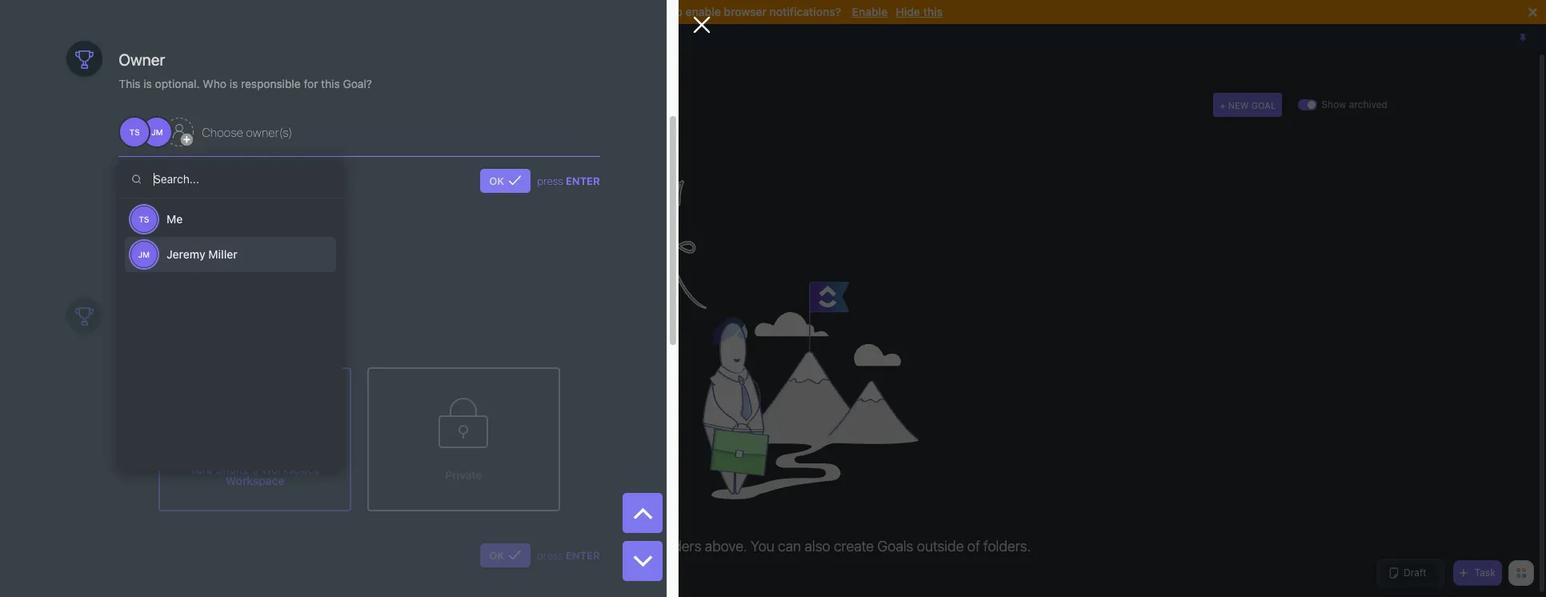 Task type: describe. For each thing, give the bounding box(es) containing it.
2 ok from the top
[[489, 549, 505, 562]]

tara
[[190, 463, 213, 476]]

private
[[445, 468, 482, 482]]

enter for 1st ok button from the bottom of the owner dialog
[[566, 549, 600, 562]]

archived
[[1350, 98, 1388, 110]]

1 ok from the top
[[489, 174, 505, 187]]

workspace right shultz's
[[261, 463, 320, 476]]

do
[[604, 5, 618, 18]]

folders
[[221, 143, 257, 156]]

tara shultz's workspace workspace
[[190, 463, 320, 487]]

notifications?
[[770, 5, 842, 18]]

show folders
[[191, 143, 257, 156]]

2 ok button from the top
[[481, 543, 531, 568]]

folders
[[658, 538, 702, 555]]

are
[[620, 538, 640, 555]]

enter for first ok button from the top of the owner dialog
[[566, 174, 600, 187]]

show for show archived
[[1322, 98, 1347, 110]]

you
[[751, 538, 775, 555]]

can
[[778, 538, 802, 555]]

your goals are in folders above. you can also create goals outside of folders.
[[548, 538, 1032, 555]]

Search... text field
[[119, 160, 343, 199]]

0 horizontal spatial goals
[[191, 91, 243, 115]]

folders.
[[984, 538, 1032, 555]]

1 vertical spatial ts
[[139, 215, 149, 224]]

hide
[[896, 5, 921, 18]]

browser
[[724, 5, 767, 18]]

task
[[1475, 567, 1497, 579]]

owner(s)
[[246, 125, 292, 139]]

workspace right tara
[[226, 474, 285, 487]]

outside
[[917, 538, 964, 555]]

+ new goal
[[1221, 100, 1277, 110]]

ts inside owner dialog
[[130, 127, 140, 137]]

0 horizontal spatial jm
[[138, 250, 150, 259]]

1 ok button from the top
[[481, 169, 531, 193]]

press enter for 1st ok button from the bottom of the owner dialog
[[537, 549, 600, 562]]



Task type: vqa. For each thing, say whether or not it's contained in the screenshot.
1st press from the top of the Owner "dialog"
yes



Task type: locate. For each thing, give the bounding box(es) containing it.
1 vertical spatial enter
[[566, 549, 600, 562]]

your
[[548, 538, 577, 555]]

2 press from the top
[[537, 549, 564, 562]]

jeremy miller
[[167, 247, 238, 261]]

1 vertical spatial ok button
[[481, 543, 531, 568]]

0 vertical spatial ok button
[[481, 169, 531, 193]]

0 vertical spatial press enter
[[537, 174, 600, 187]]

press enter for first ok button from the top of the owner dialog
[[537, 174, 600, 187]]

jeremy
[[167, 247, 206, 261]]

+
[[1221, 100, 1226, 110]]

jm left choose
[[151, 127, 163, 137]]

ok button
[[481, 169, 531, 193], [481, 543, 531, 568]]

want
[[644, 5, 669, 18]]

enable
[[852, 5, 888, 18]]

goals left are at the bottom left of page
[[581, 538, 617, 555]]

0 vertical spatial jm
[[151, 127, 163, 137]]

2 enter from the top
[[566, 549, 600, 562]]

0 vertical spatial show
[[1322, 98, 1347, 110]]

1 vertical spatial press
[[537, 549, 564, 562]]

workspace
[[261, 463, 320, 476], [226, 474, 285, 487]]

jm inside owner dialog
[[151, 127, 163, 137]]

owner
[[119, 51, 165, 69]]

above.
[[705, 538, 748, 555]]

ok
[[489, 174, 505, 187], [489, 549, 505, 562]]

also
[[805, 538, 831, 555]]

show left "archived"
[[1322, 98, 1347, 110]]

enable
[[686, 5, 721, 18]]

create
[[834, 538, 874, 555]]

0 vertical spatial press
[[537, 174, 564, 187]]

1 vertical spatial press enter
[[537, 549, 600, 562]]

enter
[[566, 174, 600, 187], [566, 549, 600, 562]]

1 horizontal spatial goals
[[581, 538, 617, 555]]

2 horizontal spatial goals
[[878, 538, 914, 555]]

1 press from the top
[[537, 174, 564, 187]]

new
[[1229, 100, 1250, 110]]

0 vertical spatial ts
[[130, 127, 140, 137]]

in
[[644, 538, 655, 555]]

jm
[[151, 127, 163, 137], [138, 250, 150, 259]]

miller
[[209, 247, 238, 261]]

to
[[672, 5, 683, 18]]

ts down owner
[[130, 127, 140, 137]]

0 horizontal spatial show
[[191, 143, 218, 156]]

show archived
[[1322, 98, 1388, 110]]

1 horizontal spatial jm
[[151, 127, 163, 137]]

1 vertical spatial jm
[[138, 250, 150, 259]]

2 press enter from the top
[[537, 549, 600, 562]]

shultz's
[[216, 463, 258, 476]]

this
[[924, 5, 943, 18]]

of
[[968, 538, 981, 555]]

choose owner(s)
[[202, 125, 292, 139]]

press enter
[[537, 174, 600, 187], [537, 549, 600, 562]]

you
[[621, 5, 641, 18]]

do you want to enable browser notifications? enable hide this
[[604, 5, 943, 18]]

1 vertical spatial show
[[191, 143, 218, 156]]

0 vertical spatial ok
[[489, 174, 505, 187]]

1 press enter from the top
[[537, 174, 600, 187]]

goal
[[1252, 100, 1277, 110]]

ts
[[130, 127, 140, 137], [139, 215, 149, 224]]

0 vertical spatial enter
[[566, 174, 600, 187]]

favorites
[[54, 33, 102, 44]]

me
[[167, 212, 183, 226]]

1 enter from the top
[[566, 174, 600, 187]]

show
[[1322, 98, 1347, 110], [191, 143, 218, 156]]

press
[[537, 174, 564, 187], [537, 549, 564, 562]]

1 horizontal spatial show
[[1322, 98, 1347, 110]]

show down choose
[[191, 143, 218, 156]]

goals up choose
[[191, 91, 243, 115]]

choose
[[202, 125, 243, 139]]

goals
[[191, 91, 243, 115], [581, 538, 617, 555], [878, 538, 914, 555]]

jm left jeremy
[[138, 250, 150, 259]]

ts left me
[[139, 215, 149, 224]]

1 vertical spatial ok
[[489, 549, 505, 562]]

goals right create in the right bottom of the page
[[878, 538, 914, 555]]

show for show folders
[[191, 143, 218, 156]]

owner dialog
[[0, 0, 711, 597]]



